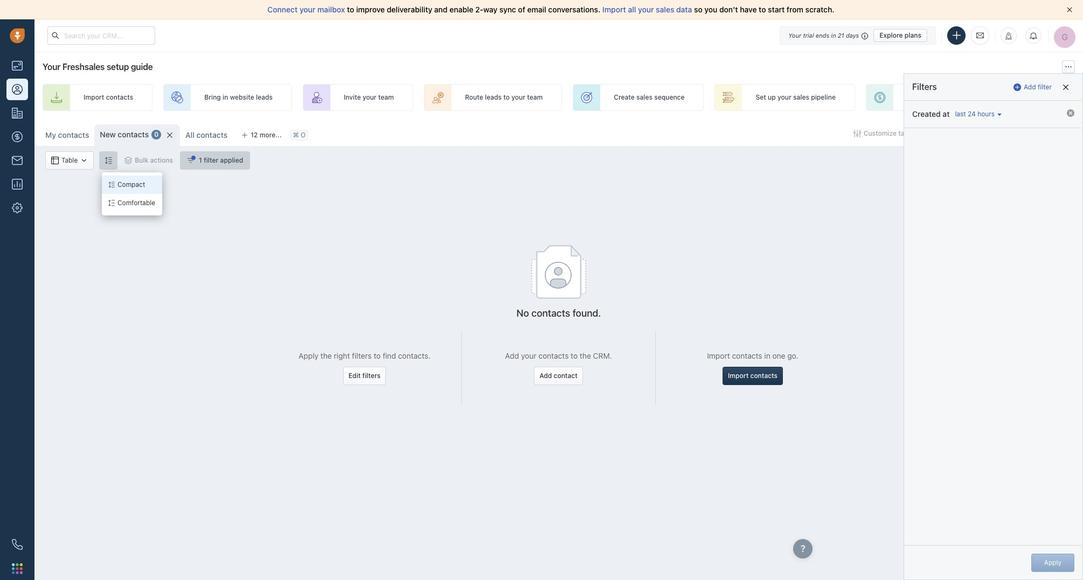 Task type: describe. For each thing, give the bounding box(es) containing it.
email
[[528, 5, 547, 14]]

applied
[[220, 156, 243, 164]]

add contact
[[540, 372, 578, 380]]

enable
[[450, 5, 474, 14]]

add your contacts to the crm.
[[505, 351, 612, 361]]

and
[[435, 5, 448, 14]]

1 filter applied
[[199, 156, 243, 164]]

plans
[[905, 31, 922, 39]]

phone element
[[6, 534, 28, 556]]

your right all
[[638, 5, 654, 14]]

2 horizontal spatial sales
[[794, 94, 810, 102]]

trial
[[804, 32, 815, 39]]

last
[[956, 110, 967, 118]]

1 horizontal spatial sales
[[656, 5, 675, 14]]

bulk
[[135, 156, 149, 164]]

import inside the import contacts link
[[84, 94, 104, 102]]

days
[[847, 32, 860, 39]]

container_wx8msf4aqz5i3rn1 image for customize table
[[854, 130, 862, 138]]

filters inside edit filters button
[[363, 372, 381, 380]]

table
[[61, 157, 78, 165]]

right
[[334, 351, 350, 361]]

table button
[[45, 152, 94, 170]]

hours
[[978, 110, 995, 118]]

at
[[943, 109, 950, 119]]

freshsales
[[62, 62, 105, 72]]

apply
[[299, 351, 319, 361]]

12 more...
[[251, 131, 282, 139]]

container_wx8msf4aqz5i3rn1 image for bulk actions
[[125, 157, 132, 164]]

explore plans
[[880, 31, 922, 39]]

new
[[100, 130, 116, 139]]

contacts left 0
[[118, 130, 149, 139]]

compact
[[118, 181, 145, 189]]

edit filters
[[349, 372, 381, 380]]

apply the right filters to find contacts.
[[299, 351, 431, 361]]

add deal link
[[866, 84, 954, 111]]

last 24 hours
[[956, 110, 995, 118]]

data
[[677, 5, 693, 14]]

your for your freshsales setup guide
[[43, 62, 61, 72]]

0 vertical spatial in
[[832, 32, 837, 39]]

your trial ends in 21 days
[[789, 32, 860, 39]]

contacts right my
[[58, 130, 89, 140]]

sync
[[500, 5, 516, 14]]

what's new image
[[1006, 32, 1013, 40]]

create sales sequence
[[614, 94, 685, 102]]

ends
[[816, 32, 830, 39]]

bring in website leads link
[[163, 84, 292, 111]]

contacts right no
[[532, 308, 571, 319]]

container_wx8msf4aqz5i3rn1 image for table
[[51, 157, 59, 164]]

your right up
[[778, 94, 792, 102]]

way
[[484, 5, 498, 14]]

connect your mailbox to improve deliverability and enable 2-way sync of email conversations. import all your sales data so you don't have to start from scratch.
[[268, 5, 835, 14]]

1 vertical spatial in
[[223, 94, 228, 102]]

0
[[154, 131, 159, 139]]

bring
[[204, 94, 221, 102]]

send email image
[[977, 31, 985, 40]]

route leads to your team
[[465, 94, 543, 102]]

you
[[705, 5, 718, 14]]

0 horizontal spatial sales
[[637, 94, 653, 102]]

customize table button
[[847, 125, 922, 143]]

connect
[[268, 5, 298, 14]]

create sales sequence link
[[573, 84, 704, 111]]

edit
[[349, 372, 361, 380]]

o
[[301, 131, 306, 139]]

connect your mailbox link
[[268, 5, 347, 14]]

bring in website leads
[[204, 94, 273, 102]]

sequence
[[655, 94, 685, 102]]

my
[[45, 130, 56, 140]]

improve
[[356, 5, 385, 14]]

12 more... button
[[236, 128, 288, 143]]

have
[[740, 5, 757, 14]]

container_wx8msf4aqz5i3rn1 image inside table dropdown button
[[80, 157, 88, 164]]

no contacts found.
[[517, 308, 601, 319]]

my contacts
[[45, 130, 89, 140]]

go.
[[788, 351, 799, 361]]

actions
[[150, 156, 173, 164]]

dialog containing compact
[[102, 173, 162, 216]]

route
[[465, 94, 484, 102]]

Search your CRM... text field
[[47, 26, 155, 45]]

1 filter applied button
[[180, 152, 250, 170]]

add for add contact
[[540, 372, 552, 380]]

contacts.
[[398, 351, 431, 361]]

bulk actions button
[[118, 152, 180, 170]]

add for add filter
[[1025, 83, 1037, 91]]

import left all
[[603, 5, 626, 14]]

up
[[768, 94, 776, 102]]

24
[[968, 110, 976, 118]]

1 horizontal spatial in
[[765, 351, 771, 361]]

1 the from the left
[[321, 351, 332, 361]]

all
[[628, 5, 637, 14]]

found.
[[573, 308, 601, 319]]

create
[[614, 94, 635, 102]]

to left find
[[374, 351, 381, 361]]



Task type: vqa. For each thing, say whether or not it's contained in the screenshot.
the Use
no



Task type: locate. For each thing, give the bounding box(es) containing it.
set
[[756, 94, 767, 102]]

0 horizontal spatial leads
[[256, 94, 273, 102]]

sales left data
[[656, 5, 675, 14]]

2 container_wx8msf4aqz5i3rn1 image from the left
[[187, 157, 195, 164]]

0 horizontal spatial import contacts
[[84, 94, 133, 102]]

import contacts inside import contacts button
[[728, 372, 778, 380]]

0 vertical spatial filter
[[1039, 83, 1053, 91]]

contacts down 'setup'
[[106, 94, 133, 102]]

add filter
[[1025, 83, 1053, 91]]

container_wx8msf4aqz5i3rn1 image left '1'
[[187, 157, 195, 164]]

route leads to your team link
[[424, 84, 563, 111]]

deal
[[922, 94, 935, 102]]

contacts right all
[[197, 130, 228, 140]]

crm.
[[593, 351, 612, 361]]

1 horizontal spatial container_wx8msf4aqz5i3rn1 image
[[125, 157, 132, 164]]

import inside import contacts button
[[728, 372, 749, 380]]

1 leads from the left
[[256, 94, 273, 102]]

leads right website
[[256, 94, 273, 102]]

0 horizontal spatial in
[[223, 94, 228, 102]]

container_wx8msf4aqz5i3rn1 image left table
[[51, 157, 59, 164]]

invite your team link
[[303, 84, 414, 111]]

dialog
[[102, 173, 162, 216]]

set up your sales pipeline link
[[715, 84, 856, 111]]

table
[[899, 129, 915, 138]]

don't
[[720, 5, 739, 14]]

leads
[[256, 94, 273, 102], [485, 94, 502, 102]]

1 horizontal spatial filter
[[1039, 83, 1053, 91]]

last 24 hours button
[[953, 110, 1003, 119]]

add filter link
[[1014, 78, 1053, 96]]

0 vertical spatial filters
[[352, 351, 372, 361]]

import contacts in one go.
[[708, 351, 799, 361]]

container_wx8msf4aqz5i3rn1 image inside 1 filter applied button
[[187, 157, 195, 164]]

container_wx8msf4aqz5i3rn1 image inside table dropdown button
[[51, 157, 59, 164]]

import down import contacts in one go.
[[728, 372, 749, 380]]

invite your team
[[344, 94, 394, 102]]

filter inside button
[[204, 156, 219, 164]]

to up contact
[[571, 351, 578, 361]]

website
[[230, 94, 254, 102]]

2 vertical spatial in
[[765, 351, 771, 361]]

your for your trial ends in 21 days
[[789, 32, 802, 39]]

filters right edit
[[363, 372, 381, 380]]

container_wx8msf4aqz5i3rn1 image
[[80, 157, 88, 164], [187, 157, 195, 164]]

1 horizontal spatial your
[[789, 32, 802, 39]]

import all your sales data link
[[603, 5, 695, 14]]

in left 21
[[832, 32, 837, 39]]

your left freshsales
[[43, 62, 61, 72]]

leads right route
[[485, 94, 502, 102]]

sales
[[656, 5, 675, 14], [637, 94, 653, 102], [794, 94, 810, 102]]

add for add deal
[[907, 94, 920, 102]]

conversations.
[[549, 5, 601, 14]]

all
[[186, 130, 195, 140]]

container_wx8msf4aqz5i3rn1 image left customize
[[854, 130, 862, 138]]

import contacts
[[84, 94, 133, 102], [728, 372, 778, 380]]

in
[[832, 32, 837, 39], [223, 94, 228, 102], [765, 351, 771, 361]]

add contact button
[[535, 367, 583, 385]]

1 vertical spatial filter
[[204, 156, 219, 164]]

container_wx8msf4aqz5i3rn1 image
[[854, 130, 862, 138], [51, 157, 59, 164], [125, 157, 132, 164]]

add
[[1025, 83, 1037, 91], [907, 94, 920, 102], [505, 351, 519, 361], [540, 372, 552, 380]]

more...
[[260, 131, 282, 139]]

1 horizontal spatial container_wx8msf4aqz5i3rn1 image
[[187, 157, 195, 164]]

0 horizontal spatial the
[[321, 351, 332, 361]]

0 horizontal spatial filter
[[204, 156, 219, 164]]

filter for 1
[[204, 156, 219, 164]]

1
[[199, 156, 202, 164]]

in right 'bring'
[[223, 94, 228, 102]]

contacts down import contacts in one go.
[[751, 372, 778, 380]]

your left mailbox
[[300, 5, 316, 14]]

customize table
[[864, 129, 915, 138]]

add inside button
[[540, 372, 552, 380]]

add for add your contacts to the crm.
[[505, 351, 519, 361]]

in left one at right
[[765, 351, 771, 361]]

0 horizontal spatial your
[[43, 62, 61, 72]]

contacts up import contacts button
[[733, 351, 763, 361]]

2 horizontal spatial container_wx8msf4aqz5i3rn1 image
[[854, 130, 862, 138]]

1 container_wx8msf4aqz5i3rn1 image from the left
[[80, 157, 88, 164]]

explore
[[880, 31, 904, 39]]

2 team from the left
[[527, 94, 543, 102]]

setup
[[107, 62, 129, 72]]

new contacts 0
[[100, 130, 159, 139]]

container_wx8msf4aqz5i3rn1 image right table
[[80, 157, 88, 164]]

comfortable
[[118, 199, 155, 207]]

bulk actions
[[135, 156, 173, 164]]

edit filters button
[[343, 367, 386, 385]]

to right mailbox
[[347, 5, 354, 14]]

sales left pipeline in the right top of the page
[[794, 94, 810, 102]]

of
[[518, 5, 526, 14]]

all contacts
[[186, 130, 228, 140]]

new contacts link
[[100, 129, 149, 140]]

import contacts link
[[43, 84, 153, 111]]

0 horizontal spatial container_wx8msf4aqz5i3rn1 image
[[80, 157, 88, 164]]

0 vertical spatial your
[[789, 32, 802, 39]]

1 vertical spatial import contacts
[[728, 372, 778, 380]]

to left start
[[759, 5, 767, 14]]

your up add contact button
[[521, 351, 537, 361]]

2 horizontal spatial in
[[832, 32, 837, 39]]

filter
[[1039, 83, 1053, 91], [204, 156, 219, 164]]

import contacts button
[[723, 367, 784, 385]]

import contacts down import contacts in one go.
[[728, 372, 778, 380]]

customize
[[864, 129, 897, 138]]

your left the trial on the right
[[789, 32, 802, 39]]

filters right right
[[352, 351, 372, 361]]

import down your freshsales setup guide
[[84, 94, 104, 102]]

1 horizontal spatial the
[[580, 351, 591, 361]]

your right invite
[[363, 94, 377, 102]]

add deal
[[907, 94, 935, 102]]

to right route
[[504, 94, 510, 102]]

freshworks switcher image
[[12, 564, 23, 575]]

the left crm.
[[580, 351, 591, 361]]

mailbox
[[318, 5, 345, 14]]

the left right
[[321, 351, 332, 361]]

find
[[383, 351, 396, 361]]

1 horizontal spatial leads
[[485, 94, 502, 102]]

1 horizontal spatial team
[[527, 94, 543, 102]]

from
[[787, 5, 804, 14]]

explore plans link
[[874, 29, 928, 42]]

filter for add
[[1039, 83, 1053, 91]]

close image
[[1068, 7, 1073, 12]]

import up import contacts button
[[708, 351, 730, 361]]

2 leads from the left
[[485, 94, 502, 102]]

contacts inside button
[[751, 372, 778, 380]]

container_wx8msf4aqz5i3rn1 image inside 'customize table' button
[[854, 130, 862, 138]]

1 vertical spatial your
[[43, 62, 61, 72]]

contacts up add contact
[[539, 351, 569, 361]]

phone image
[[12, 540, 23, 551]]

your freshsales setup guide
[[43, 62, 153, 72]]

no
[[517, 308, 529, 319]]

1 horizontal spatial import contacts
[[728, 372, 778, 380]]

the
[[321, 351, 332, 361], [580, 351, 591, 361]]

one
[[773, 351, 786, 361]]

style_myh0__igzzd8unmi image
[[105, 157, 112, 164]]

start
[[768, 5, 785, 14]]

to
[[347, 5, 354, 14], [759, 5, 767, 14], [504, 94, 510, 102], [374, 351, 381, 361], [571, 351, 578, 361]]

0 horizontal spatial team
[[378, 94, 394, 102]]

0 vertical spatial import contacts
[[84, 94, 133, 102]]

your
[[789, 32, 802, 39], [43, 62, 61, 72]]

21
[[838, 32, 845, 39]]

container_wx8msf4aqz5i3rn1 image left bulk at the top left
[[125, 157, 132, 164]]

container_wx8msf4aqz5i3rn1 image inside bulk actions "button"
[[125, 157, 132, 164]]

0 horizontal spatial container_wx8msf4aqz5i3rn1 image
[[51, 157, 59, 164]]

guide
[[131, 62, 153, 72]]

set up your sales pipeline
[[756, 94, 836, 102]]

import contacts down 'setup'
[[84, 94, 133, 102]]

1 vertical spatial filters
[[363, 372, 381, 380]]

contact
[[554, 372, 578, 380]]

your
[[300, 5, 316, 14], [638, 5, 654, 14], [363, 94, 377, 102], [512, 94, 526, 102], [778, 94, 792, 102], [521, 351, 537, 361]]

created at
[[913, 109, 950, 119]]

filters
[[913, 82, 938, 92]]

sales right create
[[637, 94, 653, 102]]

pipeline
[[812, 94, 836, 102]]

2 the from the left
[[580, 351, 591, 361]]

import
[[603, 5, 626, 14], [84, 94, 104, 102], [708, 351, 730, 361], [728, 372, 749, 380]]

your right route
[[512, 94, 526, 102]]

⌘ o
[[293, 131, 306, 139]]

team
[[378, 94, 394, 102], [527, 94, 543, 102]]

2-
[[476, 5, 484, 14]]

1 team from the left
[[378, 94, 394, 102]]

created
[[913, 109, 941, 119]]



